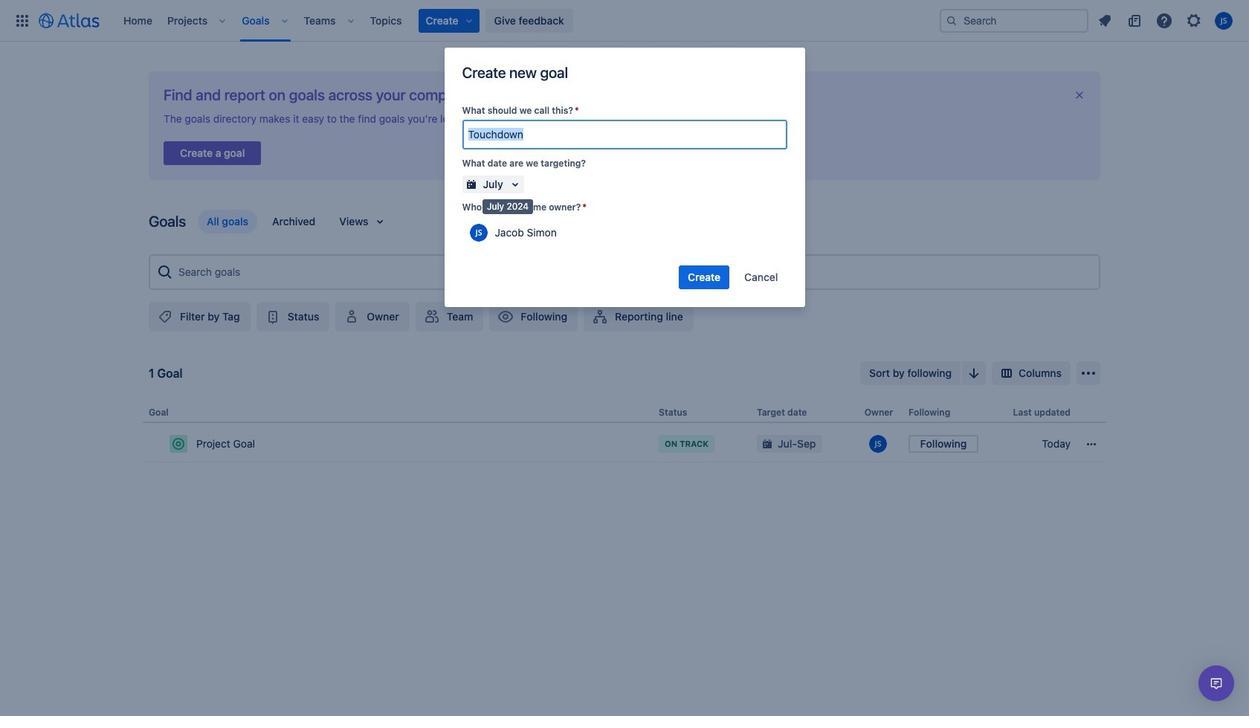 Task type: vqa. For each thing, say whether or not it's contained in the screenshot.
Search Field
yes



Task type: locate. For each thing, give the bounding box(es) containing it.
close banner image
[[1074, 89, 1086, 101]]

following image
[[497, 308, 515, 326]]

tooltip
[[483, 199, 533, 214]]

Search goals field
[[174, 259, 1093, 286]]

search goals image
[[156, 263, 174, 281]]

search image
[[946, 15, 958, 26]]

top element
[[9, 0, 940, 41]]

banner
[[0, 0, 1249, 42]]

None field
[[464, 121, 786, 148]]

Search field
[[940, 9, 1089, 32]]



Task type: describe. For each thing, give the bounding box(es) containing it.
status image
[[264, 308, 282, 326]]

help image
[[1156, 12, 1174, 29]]

reverse sort order image
[[965, 364, 983, 382]]

label image
[[156, 308, 174, 326]]



